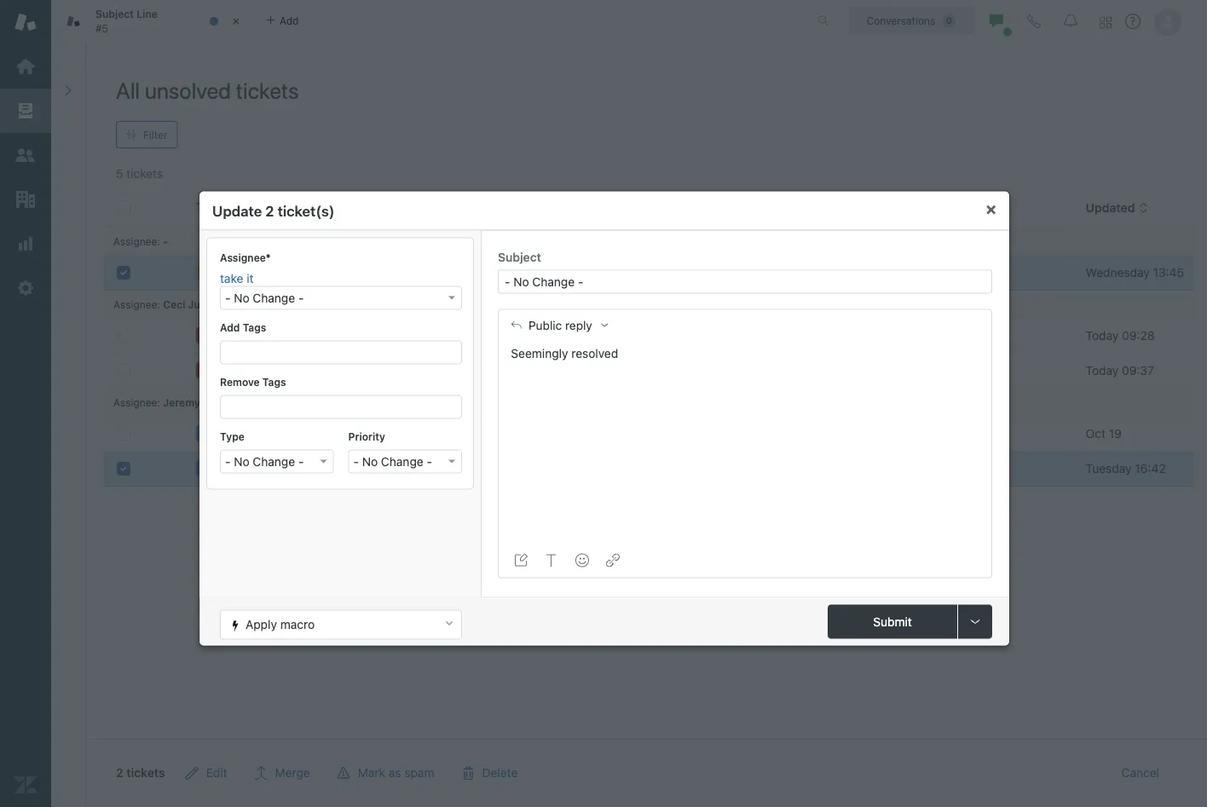 Task type: vqa. For each thing, say whether or not it's contained in the screenshot.
ID
no



Task type: locate. For each thing, give the bounding box(es) containing it.
updated button
[[1086, 201, 1150, 216]]

now showing 5 tickets region
[[82, 183, 1208, 808]]

ticket
[[291, 329, 325, 343]]

Public reply composer text field
[[504, 343, 987, 382]]

change down support
[[253, 455, 295, 469]]

pending down "type" at the bottom left of page
[[205, 463, 246, 475]]

- no change - down "type" at the bottom left of page
[[225, 455, 304, 469]]

subject
[[96, 8, 134, 20], [291, 200, 335, 214], [498, 250, 542, 264]]

2 open from the top
[[205, 365, 231, 376]]

- up assignee: ceci june
[[163, 235, 168, 247]]

0 vertical spatial pending
[[205, 428, 246, 440]]

tuesday
[[1086, 462, 1132, 476]]

cancel button
[[1109, 757, 1174, 791]]

macro
[[280, 618, 315, 632]]

row containing tina
[[103, 255, 1195, 290]]

wednesday 13:45
[[824, 266, 922, 280], [1086, 266, 1185, 280]]

admin image
[[15, 277, 37, 299]]

1 pending from the top
[[205, 428, 246, 440]]

the
[[404, 462, 421, 476]]

subject inside subject line #5
[[96, 8, 134, 20]]

1 horizontal spatial subject
[[291, 200, 335, 214]]

mark
[[358, 766, 386, 781]]

3 row from the top
[[103, 354, 1195, 389]]

no
[[234, 291, 250, 305], [234, 455, 250, 469], [362, 455, 378, 469]]

get started image
[[15, 55, 37, 78]]

add link (cmd k) image
[[607, 554, 620, 568]]

open up remove
[[205, 365, 231, 376]]

assignee: left ceci
[[113, 299, 160, 311]]

0 vertical spatial today
[[1086, 329, 1119, 343]]

2 assignee: from the top
[[113, 299, 160, 311]]

0 vertical spatial tags
[[243, 322, 267, 334]]

change for priority
[[381, 455, 424, 469]]

2
[[266, 202, 274, 219], [116, 766, 123, 781]]

conversations
[[867, 15, 936, 27]]

0 vertical spatial subject
[[96, 8, 134, 20]]

no for type
[[234, 455, 250, 469]]

tags right the add
[[243, 322, 267, 334]]

13:45
[[891, 266, 922, 280], [1154, 266, 1185, 280]]

tags
[[243, 322, 267, 334], [263, 377, 286, 389]]

1 open from the top
[[205, 330, 231, 341]]

0 horizontal spatial wednesday
[[824, 266, 888, 280]]

tickets down 'close' image at the top
[[236, 77, 299, 103]]

unsolved
[[145, 77, 231, 103]]

- no change - down it
[[225, 291, 304, 305]]

1 horizontal spatial 13:45
[[1154, 266, 1185, 280]]

public
[[529, 318, 562, 332]]

- no change - button
[[220, 286, 462, 310], [220, 450, 334, 474], [348, 450, 462, 474]]

tags for remove tags
[[263, 377, 286, 389]]

- down "type" at the bottom left of page
[[225, 455, 231, 469]]

2 wednesday 13:45 from the left
[[1086, 266, 1185, 280]]

edit
[[206, 766, 227, 781]]

pending down miller
[[205, 428, 246, 440]]

0 horizontal spatial tickets
[[126, 766, 165, 781]]

june
[[188, 299, 213, 311]]

sample ticket: meet the ticket link
[[291, 461, 455, 478]]

assignee: left jeremy
[[113, 397, 160, 409]]

tickets left edit button
[[126, 766, 165, 781]]

- no change - button for type
[[220, 450, 334, 474]]

2 today from the top
[[1086, 364, 1119, 378]]

assignee*
[[220, 252, 271, 264]]

no down "type" at the bottom left of page
[[234, 455, 250, 469]]

None text field
[[498, 270, 993, 294]]

row containing contact
[[103, 354, 1195, 389]]

1 vertical spatial subject
[[291, 200, 335, 214]]

- no change - down priority
[[354, 455, 432, 469]]

tab
[[51, 0, 256, 43]]

0 vertical spatial 2
[[266, 202, 274, 219]]

1 vertical spatial assignee:
[[113, 299, 160, 311]]

submit button
[[828, 605, 958, 639]]

1 vertical spatial tickets
[[126, 766, 165, 781]]

×
[[986, 198, 997, 218]]

0 horizontal spatial wednesday 13:45
[[824, 266, 922, 280]]

change left 'ticket'
[[381, 455, 424, 469]]

3 assignee: from the top
[[113, 397, 160, 409]]

change down it
[[253, 291, 295, 305]]

ticket
[[425, 462, 455, 476]]

1 row from the top
[[103, 255, 1195, 290]]

subject line #5
[[96, 8, 158, 34]]

1 horizontal spatial wednesday 13:45
[[1086, 266, 1185, 280]]

customers image
[[15, 144, 37, 166]]

contact
[[291, 364, 335, 378]]

as
[[389, 766, 401, 781]]

tags right remove
[[263, 377, 286, 389]]

today
[[1086, 329, 1119, 343], [1086, 364, 1119, 378]]

today 09:37
[[1086, 364, 1155, 378]]

0 horizontal spatial subject
[[96, 8, 134, 20]]

1 assignee: from the top
[[113, 235, 160, 247]]

tickets inside region
[[126, 766, 165, 781]]

16:42
[[1136, 462, 1167, 476]]

public reply
[[529, 318, 593, 332]]

support outreach
[[291, 427, 390, 441]]

reporting image
[[15, 233, 37, 255]]

pending
[[205, 428, 246, 440], [205, 463, 246, 475]]

update
[[212, 202, 262, 219]]

5 row from the top
[[103, 452, 1195, 487]]

subject right "update"
[[291, 200, 335, 214]]

2 vertical spatial assignee:
[[113, 397, 160, 409]]

1 horizontal spatial wednesday
[[1086, 266, 1151, 280]]

2 13:45 from the left
[[1154, 266, 1185, 280]]

09:28
[[1123, 329, 1156, 343]]

all
[[116, 77, 140, 103]]

0 horizontal spatial 13:45
[[891, 266, 922, 280]]

assignee: for assignee: -
[[113, 235, 160, 247]]

1 wednesday 13:45 from the left
[[824, 266, 922, 280]]

0 vertical spatial assignee:
[[113, 235, 160, 247]]

assignee: up assignee: ceci june
[[113, 235, 160, 247]]

row
[[103, 255, 1195, 290], [103, 319, 1195, 354], [103, 354, 1195, 389], [103, 417, 1195, 452], [103, 452, 1195, 487]]

merge button
[[241, 757, 324, 791]]

open down june
[[205, 330, 231, 341]]

2 pending from the top
[[205, 463, 246, 475]]

1 vertical spatial open
[[205, 365, 231, 376]]

4 row from the top
[[103, 417, 1195, 452]]

arrow down image
[[449, 296, 456, 300], [320, 460, 327, 464], [449, 460, 456, 464]]

open
[[205, 330, 231, 341], [205, 365, 231, 376]]

1 vertical spatial tags
[[263, 377, 286, 389]]

0 horizontal spatial 2
[[116, 766, 123, 781]]

-
[[163, 235, 168, 247], [225, 291, 231, 305], [299, 291, 304, 305], [225, 455, 231, 469], [299, 455, 304, 469], [354, 455, 359, 469], [427, 455, 432, 469]]

- down take
[[225, 291, 231, 305]]

2 row from the top
[[103, 319, 1195, 354]]

public reply button
[[496, 308, 622, 343]]

update 2 ticket(s)
[[212, 202, 335, 219]]

change
[[253, 291, 295, 305], [253, 455, 295, 469], [381, 455, 424, 469]]

add
[[220, 322, 240, 334]]

0 vertical spatial tickets
[[236, 77, 299, 103]]

displays possible ticket submission types image
[[969, 615, 983, 629]]

2 tickets
[[116, 766, 165, 781]]

assignee:
[[113, 235, 160, 247], [113, 299, 160, 311], [113, 397, 160, 409]]

type
[[220, 431, 245, 443]]

cancel
[[1122, 766, 1160, 781]]

mark as spam
[[358, 766, 435, 781]]

change for type
[[253, 455, 295, 469]]

1 wednesday from the left
[[824, 266, 888, 280]]

row containing sample ticket: meet the ticket
[[103, 452, 1195, 487]]

1 today from the top
[[1086, 329, 1119, 343]]

1 vertical spatial 2
[[116, 766, 123, 781]]

main element
[[0, 0, 51, 808]]

apply macro
[[246, 618, 315, 632]]

assignee: -
[[113, 235, 168, 247]]

today left '09:28'
[[1086, 329, 1119, 343]]

apply
[[246, 618, 277, 632]]

sample ticket: meet the ticket
[[291, 462, 455, 476]]

- up ticket
[[299, 291, 304, 305]]

get help image
[[1126, 14, 1141, 29]]

1 vertical spatial today
[[1086, 364, 1119, 378]]

assignee* take it
[[220, 252, 271, 285]]

None field
[[222, 342, 462, 360], [222, 396, 462, 415], [222, 342, 462, 360], [222, 396, 462, 415]]

today for today 09:37
[[1086, 364, 1119, 378]]

09:37
[[1123, 364, 1155, 378]]

- no change -
[[225, 291, 304, 305], [225, 455, 304, 469], [354, 455, 432, 469]]

subject up the #5
[[96, 8, 134, 20]]

19
[[1110, 427, 1123, 441]]

subject up 'public'
[[498, 250, 542, 264]]

1 horizontal spatial 2
[[266, 202, 274, 219]]

2 wednesday from the left
[[1086, 266, 1151, 280]]

1 13:45 from the left
[[891, 266, 922, 280]]

tickets
[[236, 77, 299, 103], [126, 766, 165, 781]]

0 vertical spatial open
[[205, 330, 231, 341]]

1 vertical spatial pending
[[205, 463, 246, 475]]

seemingly
[[511, 346, 569, 360]]

insert emojis image
[[576, 554, 589, 568]]

2 vertical spatial subject
[[498, 250, 542, 264]]

today left 09:37 on the right of page
[[1086, 364, 1119, 378]]

no down priority
[[362, 455, 378, 469]]



Task type: describe. For each thing, give the bounding box(es) containing it.
all unsolved tickets
[[116, 77, 299, 103]]

priority
[[348, 431, 385, 443]]

take
[[220, 271, 244, 285]]

delete button
[[448, 757, 532, 791]]

tab containing subject line
[[51, 0, 256, 43]]

subject inside the now showing 5 tickets region
[[291, 200, 335, 214]]

ceci
[[163, 299, 185, 311]]

support
[[291, 427, 335, 441]]

oct
[[1086, 427, 1106, 441]]

filter button
[[116, 121, 178, 148]]

pending for support outreach
[[205, 428, 246, 440]]

arrow up image
[[444, 618, 456, 630]]

support outreach link
[[291, 426, 390, 443]]

it
[[247, 271, 254, 285]]

- inside the now showing 5 tickets region
[[163, 235, 168, 247]]

format text image
[[545, 554, 559, 568]]

tina
[[639, 266, 662, 280]]

outreach
[[339, 427, 390, 441]]

assignee: jeremy miller
[[113, 397, 231, 409]]

sample
[[291, 462, 332, 476]]

draft mode image
[[514, 554, 528, 568]]

filter
[[143, 129, 168, 141]]

ticket(s)
[[278, 202, 335, 219]]

conversations button
[[849, 7, 975, 35]]

pending for sample ticket: meet the ticket
[[205, 463, 246, 475]]

tags for add tags
[[243, 322, 267, 334]]

no for priority
[[362, 455, 378, 469]]

miller
[[203, 397, 231, 409]]

2 horizontal spatial subject
[[498, 250, 542, 264]]

edit button
[[172, 757, 241, 791]]

assignee: ceci june
[[113, 299, 213, 311]]

assignee: for assignee: ceci june
[[113, 299, 160, 311]]

line
[[137, 8, 158, 20]]

add tags
[[220, 322, 267, 334]]

- down priority
[[354, 455, 359, 469]]

zendesk image
[[15, 775, 37, 797]]

take it link
[[220, 271, 462, 286]]

#5
[[96, 22, 108, 34]]

2 inside the now showing 5 tickets region
[[116, 766, 123, 781]]

updated
[[1086, 201, 1136, 215]]

- no change - for priority
[[354, 455, 432, 469]]

new
[[205, 266, 227, 278]]

today 09:28
[[1086, 329, 1156, 343]]

remove
[[220, 377, 260, 389]]

row containing ticket
[[103, 319, 1195, 354]]

arrow down image for type
[[320, 460, 327, 464]]

today for today 09:28
[[1086, 329, 1119, 343]]

meet
[[372, 462, 400, 476]]

assignee: for assignee: jeremy miller
[[113, 397, 160, 409]]

open for ticket
[[205, 330, 231, 341]]

seemingly resolved
[[511, 346, 619, 360]]

no down it
[[234, 291, 250, 305]]

- no change - for type
[[225, 455, 304, 469]]

1 horizontal spatial tickets
[[236, 77, 299, 103]]

resolved
[[572, 346, 619, 360]]

close image
[[228, 13, 245, 30]]

arrow down image for priority
[[449, 460, 456, 464]]

submit
[[874, 615, 913, 629]]

tuesday 16:42
[[1086, 462, 1167, 476]]

ticket:
[[335, 462, 369, 476]]

contact link
[[291, 363, 335, 380]]

organizations image
[[15, 189, 37, 211]]

spam
[[405, 766, 435, 781]]

reply
[[566, 318, 593, 332]]

open for contact
[[205, 365, 231, 376]]

zendesk products image
[[1100, 17, 1112, 29]]

remove tags
[[220, 377, 286, 389]]

× link
[[986, 198, 997, 218]]

mark as spam button
[[324, 757, 448, 791]]

views image
[[15, 100, 37, 122]]

delete
[[482, 766, 518, 781]]

jeremy
[[163, 397, 200, 409]]

expand views pane image
[[61, 84, 75, 97]]

- right the
[[427, 455, 432, 469]]

zendesk support image
[[15, 11, 37, 33]]

row containing support outreach
[[103, 417, 1195, 452]]

oct 19
[[1086, 427, 1123, 441]]

merge
[[275, 766, 310, 781]]

apply macro button
[[220, 610, 462, 640]]

ticket link
[[291, 328, 325, 345]]

- no change - button for priority
[[348, 450, 462, 474]]

tabs tab list
[[51, 0, 800, 43]]

- down support
[[299, 455, 304, 469]]



